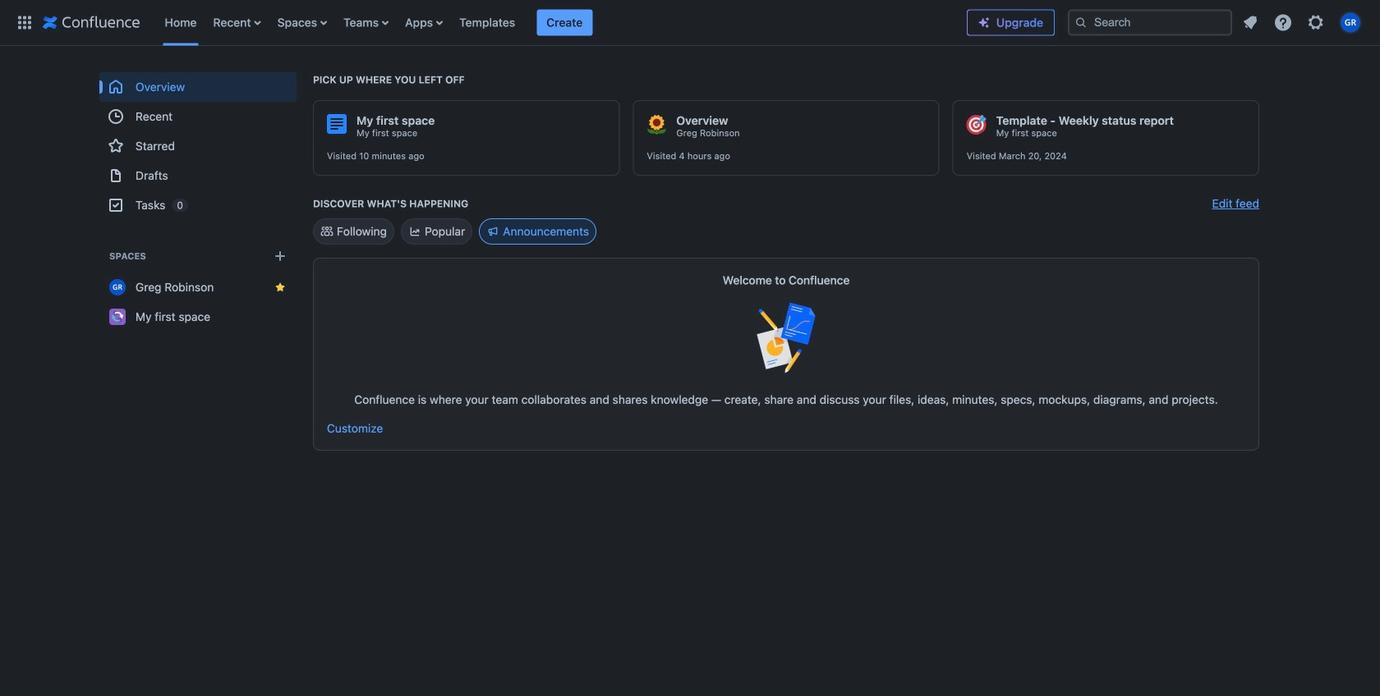 Task type: describe. For each thing, give the bounding box(es) containing it.
appswitcher icon image
[[15, 13, 35, 32]]

list item inside global element
[[537, 9, 593, 36]]

premium image
[[978, 16, 991, 29]]

search image
[[1075, 16, 1088, 29]]

global element
[[10, 0, 967, 46]]



Task type: vqa. For each thing, say whether or not it's contained in the screenshot.
2nd option group from the bottom
no



Task type: locate. For each thing, give the bounding box(es) containing it.
group
[[99, 72, 297, 220]]

Search field
[[1069, 9, 1233, 36]]

list for the appswitcher icon
[[157, 0, 967, 46]]

unstar this space image
[[274, 281, 287, 294]]

confluence image
[[43, 13, 140, 32], [43, 13, 140, 32]]

list for premium 'icon'
[[1236, 8, 1371, 37]]

notification icon image
[[1241, 13, 1261, 32]]

settings icon image
[[1307, 13, 1327, 32]]

:dart: image
[[967, 115, 987, 135]]

1 horizontal spatial list
[[1236, 8, 1371, 37]]

banner
[[0, 0, 1381, 46]]

:dart: image
[[967, 115, 987, 135]]

list item
[[537, 9, 593, 36]]

:sunflower: image
[[647, 115, 667, 135], [647, 115, 667, 135]]

0 horizontal spatial list
[[157, 0, 967, 46]]

create a space image
[[270, 247, 290, 266]]

None search field
[[1069, 9, 1233, 36]]

help icon image
[[1274, 13, 1294, 32]]

list
[[157, 0, 967, 46], [1236, 8, 1371, 37]]



